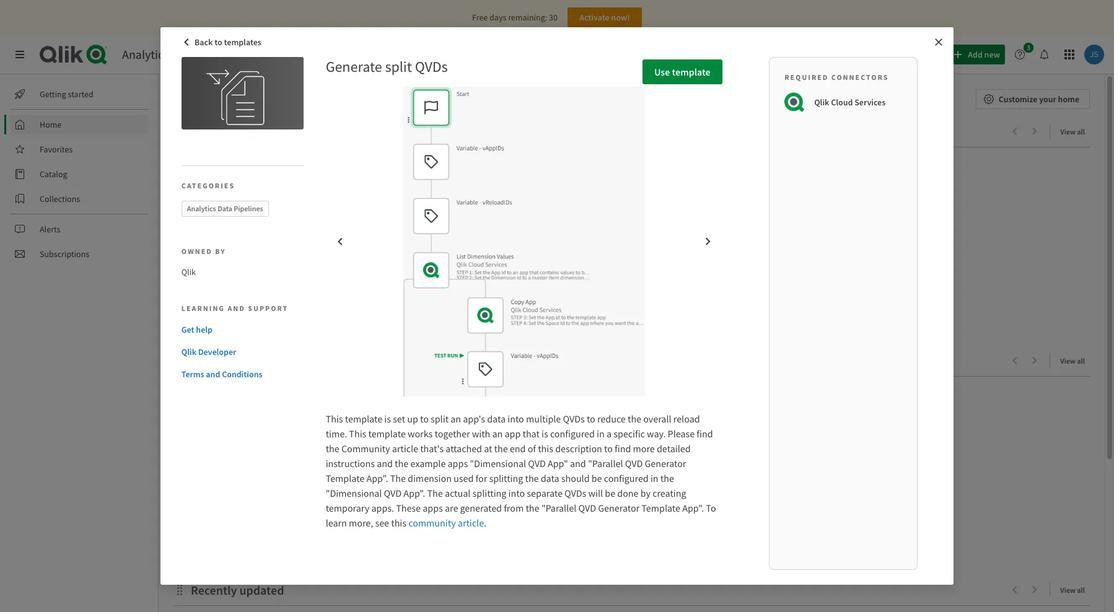 Task type: locate. For each thing, give the bounding box(es) containing it.
split
[[385, 57, 412, 76], [431, 413, 449, 425]]

the up separate
[[525, 472, 539, 485]]

1 horizontal spatial app
[[505, 428, 521, 440]]

0 vertical spatial home
[[174, 89, 212, 108]]

the
[[628, 413, 642, 425], [326, 443, 340, 455], [494, 443, 508, 455], [395, 457, 409, 470], [525, 472, 539, 485], [661, 472, 674, 485], [526, 502, 540, 515]]

help
[[196, 324, 213, 335]]

analytics left data
[[187, 204, 216, 213]]

this up time.
[[326, 413, 343, 425]]

1 vertical spatial qlik
[[181, 267, 196, 278]]

1 vertical spatial generator
[[598, 502, 640, 515]]

move collection image
[[174, 125, 186, 137], [174, 354, 186, 367], [174, 584, 186, 596]]

0 horizontal spatial app
[[200, 277, 214, 288]]

conditions
[[222, 369, 263, 380]]

1 vertical spatial article
[[458, 517, 484, 529]]

0 vertical spatial apps
[[448, 457, 468, 470]]

generator
[[645, 457, 686, 470], [598, 502, 640, 515]]

2 vertical spatial view
[[1061, 586, 1076, 595]]

0 horizontal spatial template
[[326, 472, 365, 485]]

1 horizontal spatial configured
[[604, 472, 649, 485]]

0 vertical spatial be
[[592, 472, 602, 485]]

by right owned
[[215, 247, 226, 256]]

in left a on the bottom of the page
[[597, 428, 605, 440]]

dimension
[[408, 472, 452, 485]]

apps up community on the left bottom of page
[[423, 502, 443, 515]]

app".
[[367, 472, 388, 485], [404, 487, 425, 500], [683, 502, 704, 515]]

splitting
[[489, 472, 523, 485], [473, 487, 507, 500]]

"parallel down a on the bottom of the page
[[588, 457, 623, 470]]

1 horizontal spatial in
[[651, 472, 659, 485]]

1 vertical spatial is
[[542, 428, 548, 440]]

0 horizontal spatial apps
[[423, 502, 443, 515]]

learn
[[326, 517, 347, 529]]

to
[[706, 502, 716, 515]]

0 vertical spatial article
[[392, 443, 418, 455]]

2 vertical spatial view all link
[[1061, 582, 1090, 598]]

please
[[668, 428, 695, 440]]

move collection image up the terms
[[174, 354, 186, 367]]

in up creating
[[651, 472, 659, 485]]

qlik for qlik
[[181, 267, 196, 278]]

by right done
[[641, 487, 651, 500]]

home
[[1059, 94, 1080, 105]]

pipelines
[[234, 204, 263, 213]]

1 horizontal spatial be
[[605, 487, 616, 500]]

and right the terms
[[206, 369, 220, 380]]

qvds
[[415, 57, 448, 76], [563, 413, 585, 425], [565, 487, 587, 500]]

subscriptions
[[40, 249, 89, 260]]

analytics left back
[[122, 46, 169, 62]]

1 horizontal spatial the
[[427, 487, 443, 500]]

this inside this template is set up to split an app's data into multiple qvds to reduce the overall reload time. this template works together with an app that is configured in a specific way. please find the community article that's attached at the end of this description to find more detailed instructions and the example apps "dimensional qvd app" and "parallel qvd generator template app". the dimension used for splitting the data should be configured in the "dimensional qvd app". the actual splitting into separate qvds will be done by creating temporary apps. these apps are generated from the "parallel qvd generator template app".
[[538, 443, 554, 455]]

0 vertical spatial this
[[326, 413, 343, 425]]

data
[[218, 204, 232, 213]]

1 vertical spatial an
[[493, 428, 503, 440]]

1 vertical spatial the
[[427, 487, 443, 500]]

1 horizontal spatial home
[[174, 89, 212, 108]]

will
[[589, 487, 603, 500]]

template down set
[[369, 428, 406, 440]]

1 vertical spatial configured
[[604, 472, 649, 485]]

app"
[[548, 457, 568, 470]]

qvd down more on the bottom right of page
[[625, 457, 643, 470]]

qvd down of
[[528, 457, 546, 470]]

1 horizontal spatial is
[[542, 428, 548, 440]]

app". up apps.
[[367, 472, 388, 485]]

1 horizontal spatial this
[[349, 428, 367, 440]]

article down generated
[[458, 517, 484, 529]]

are
[[445, 502, 458, 515]]

generate
[[326, 57, 382, 76]]

1 horizontal spatial generator
[[645, 457, 686, 470]]

3 view all link from the top
[[1061, 582, 1090, 598]]

view all link
[[1061, 123, 1090, 139], [1061, 353, 1090, 368], [1061, 582, 1090, 598]]

up
[[407, 413, 418, 425]]

1 vertical spatial into
[[509, 487, 525, 500]]

activate now!
[[580, 12, 630, 23]]

0 horizontal spatial find
[[615, 443, 631, 455]]

2 vertical spatial template
[[369, 428, 406, 440]]

view all for recently updated
[[1061, 586, 1085, 595]]

0 vertical spatial "parallel
[[588, 457, 623, 470]]

0 vertical spatial configured
[[550, 428, 595, 440]]

1 vertical spatial template
[[642, 502, 681, 515]]

data up separate
[[541, 472, 560, 485]]

analytics services
[[122, 46, 214, 62]]

1 horizontal spatial find
[[697, 428, 713, 440]]

0 horizontal spatial split
[[385, 57, 412, 76]]

started
[[68, 89, 93, 100]]

1 horizontal spatial "dimensional
[[470, 457, 526, 470]]

app". up these
[[404, 487, 425, 500]]

analytics up categories
[[191, 124, 239, 139]]

2 horizontal spatial app".
[[683, 502, 704, 515]]

1 vertical spatial split
[[431, 413, 449, 425]]

0 horizontal spatial be
[[592, 472, 602, 485]]

2 all from the top
[[1078, 356, 1085, 366]]

is right that
[[542, 428, 548, 440]]

template down instructions
[[326, 472, 365, 485]]

0 horizontal spatial data
[[487, 413, 506, 425]]

configured up "description" at the bottom of the page
[[550, 428, 595, 440]]

find
[[697, 428, 713, 440], [615, 443, 631, 455]]

2 vertical spatial analytics
[[187, 204, 216, 213]]

this up community
[[349, 428, 367, 440]]

splitting right for
[[489, 472, 523, 485]]

an up together
[[451, 413, 461, 425]]

1 all from the top
[[1078, 127, 1085, 136]]

0 vertical spatial recently
[[191, 353, 237, 369]]

0 vertical spatial data
[[487, 413, 506, 425]]

learning
[[181, 304, 225, 313]]

qlik cloud services
[[815, 97, 886, 108]]

be right will
[[605, 487, 616, 500]]

template
[[672, 66, 711, 78], [345, 413, 383, 425], [369, 428, 406, 440]]

into
[[508, 413, 524, 425], [509, 487, 525, 500]]

splitting down for
[[473, 487, 507, 500]]

2 view all from the top
[[1061, 356, 1085, 366]]

analytics
[[122, 46, 169, 62], [191, 124, 239, 139], [187, 204, 216, 213]]

0 horizontal spatial "dimensional
[[326, 487, 382, 500]]

template inside button
[[672, 66, 711, 78]]

0 horizontal spatial is
[[385, 413, 391, 425]]

qlik developer
[[181, 346, 236, 357]]

this
[[538, 443, 554, 455], [391, 517, 407, 529]]

1 vertical spatial template
[[345, 413, 383, 425]]

by
[[215, 247, 226, 256], [641, 487, 651, 500]]

the right the from
[[526, 502, 540, 515]]

1 vertical spatial app".
[[404, 487, 425, 500]]

to learn more, see this
[[326, 502, 716, 529]]

0 vertical spatial is
[[385, 413, 391, 425]]

3 view from the top
[[1061, 586, 1076, 595]]

analytics to explore
[[191, 124, 296, 139]]

be up will
[[592, 472, 602, 485]]

this right of
[[538, 443, 554, 455]]

0 vertical spatial view
[[1061, 127, 1076, 136]]

back to templates button
[[179, 32, 268, 52]]

0 vertical spatial template
[[326, 472, 365, 485]]

the up 'specific'
[[628, 413, 642, 425]]

view all
[[1061, 127, 1085, 136], [1061, 356, 1085, 366], [1061, 586, 1085, 595]]

1 horizontal spatial this
[[538, 443, 554, 455]]

the up these
[[390, 472, 406, 485]]

an
[[451, 413, 461, 425], [493, 428, 503, 440]]

0 horizontal spatial configured
[[550, 428, 595, 440]]

configured up done
[[604, 472, 649, 485]]

move collection image left recently updated
[[174, 584, 186, 596]]

article inside this template is set up to split an app's data into multiple qvds to reduce the overall reload time. this template works together with an app that is configured in a specific way. please find the community article that's attached at the end of this description to find more detailed instructions and the example apps "dimensional qvd app" and "parallel qvd generator template app". the dimension used for splitting the data should be configured in the "dimensional qvd app". the actual splitting into separate qvds will be done by creating temporary apps. these apps are generated from the "parallel qvd generator template app".
[[392, 443, 418, 455]]

1 vertical spatial find
[[615, 443, 631, 455]]

0 horizontal spatial this
[[326, 413, 343, 425]]

0 horizontal spatial "parallel
[[542, 502, 577, 515]]

1 horizontal spatial split
[[431, 413, 449, 425]]

article down "works"
[[392, 443, 418, 455]]

1 vertical spatial recently
[[191, 583, 237, 598]]

template for use
[[672, 66, 711, 78]]

find down 'specific'
[[615, 443, 631, 455]]

description
[[556, 443, 602, 455]]

community article link
[[409, 517, 484, 529]]

home inside main content
[[174, 89, 212, 108]]

qlik down owned
[[181, 267, 196, 278]]

the
[[390, 472, 406, 485], [427, 487, 443, 500]]

1 vertical spatial home
[[40, 119, 62, 130]]

2 vertical spatial view all
[[1061, 586, 1085, 595]]

specific
[[614, 428, 645, 440]]

example
[[411, 457, 446, 470]]

"parallel
[[588, 457, 623, 470], [542, 502, 577, 515]]

overall
[[644, 413, 672, 425]]

qlik down get
[[181, 346, 197, 357]]

community
[[409, 517, 456, 529]]

"dimensional down at
[[470, 457, 526, 470]]

generator down detailed
[[645, 457, 686, 470]]

0 vertical spatial the
[[390, 472, 406, 485]]

and down "description" at the bottom of the page
[[570, 457, 586, 470]]

favorites
[[40, 144, 73, 155]]

0 vertical spatial qvds
[[415, 57, 448, 76]]

0 vertical spatial template
[[672, 66, 711, 78]]

this right see
[[391, 517, 407, 529]]

split inside this template is set up to split an app's data into multiple qvds to reduce the overall reload time. this template works together with an app that is configured in a specific way. please find the community article that's attached at the end of this description to find more detailed instructions and the example apps "dimensional qvd app" and "parallel qvd generator template app". the dimension used for splitting the data should be configured in the "dimensional qvd app". the actual splitting into separate qvds will be done by creating temporary apps. these apps are generated from the "parallel qvd generator template app".
[[431, 413, 449, 425]]

3 view all from the top
[[1061, 586, 1085, 595]]

for
[[476, 472, 487, 485]]

view all link for analytics to explore
[[1061, 123, 1090, 139]]

1 view all link from the top
[[1061, 123, 1090, 139]]

is
[[385, 413, 391, 425], [542, 428, 548, 440]]

recently for recently updated
[[191, 583, 237, 598]]

1 vertical spatial view all link
[[1061, 353, 1090, 368]]

creating
[[653, 487, 687, 500]]

move collection image up categories
[[174, 125, 186, 137]]

2 view all link from the top
[[1061, 353, 1090, 368]]

apps down the attached at the left bottom
[[448, 457, 468, 470]]

home down analytics services element
[[174, 89, 212, 108]]

that's
[[420, 443, 444, 455]]

1 vertical spatial data
[[541, 472, 560, 485]]

view for analytics to explore
[[1061, 127, 1076, 136]]

to inside the back to templates button
[[215, 37, 222, 48]]

end
[[510, 443, 526, 455]]

template right use
[[672, 66, 711, 78]]

used inside this template is set up to split an app's data into multiple qvds to reduce the overall reload time. this template works together with an app that is configured in a specific way. please find the community article that's attached at the end of this description to find more detailed instructions and the example apps "dimensional qvd app" and "parallel qvd generator template app". the dimension used for splitting the data should be configured in the "dimensional qvd app". the actual splitting into separate qvds will be done by creating temporary apps. these apps are generated from the "parallel qvd generator template app".
[[454, 472, 474, 485]]

data
[[487, 413, 506, 425], [541, 472, 560, 485]]

0 horizontal spatial by
[[215, 247, 226, 256]]

catalog
[[40, 169, 67, 180]]

recently used
[[191, 353, 265, 369]]

analytics inside home main content
[[191, 124, 239, 139]]

app inside home main content
[[200, 277, 214, 288]]

template up community
[[345, 413, 383, 425]]

split up together
[[431, 413, 449, 425]]

close image
[[934, 37, 944, 47]]

1 horizontal spatial by
[[641, 487, 651, 500]]

0 horizontal spatial this
[[391, 517, 407, 529]]

Search text field
[[642, 44, 840, 65]]

0 vertical spatial view all
[[1061, 127, 1085, 136]]

.
[[484, 517, 487, 529]]

1 view from the top
[[1061, 127, 1076, 136]]

the down dimension
[[427, 487, 443, 500]]

back
[[195, 37, 213, 48]]

by inside this template is set up to split an app's data into multiple qvds to reduce the overall reload time. this template works together with an app that is configured in a specific way. please find the community article that's attached at the end of this description to find more detailed instructions and the example apps "dimensional qvd app" and "parallel qvd generator template app". the dimension used for splitting the data should be configured in the "dimensional qvd app". the actual splitting into separate qvds will be done by creating temporary apps. these apps are generated from the "parallel qvd generator template app".
[[641, 487, 651, 500]]

1 vertical spatial app
[[505, 428, 521, 440]]

be
[[592, 472, 602, 485], [605, 487, 616, 500]]

back to templates
[[195, 37, 262, 48]]

all for analytics to explore
[[1078, 127, 1085, 136]]

article
[[392, 443, 418, 455], [458, 517, 484, 529]]

terms
[[181, 369, 204, 380]]

0 horizontal spatial article
[[392, 443, 418, 455]]

get help link
[[181, 323, 299, 336]]

an right with
[[493, 428, 503, 440]]

qlik
[[815, 97, 830, 108], [181, 267, 196, 278], [181, 346, 197, 357]]

1 vertical spatial "parallel
[[542, 502, 577, 515]]

view for recently used
[[1061, 356, 1076, 366]]

home up favorites
[[40, 119, 62, 130]]

generate split qvds image
[[181, 57, 304, 130]]

2 view from the top
[[1061, 356, 1076, 366]]

into up that
[[508, 413, 524, 425]]

configured
[[550, 428, 595, 440], [604, 472, 649, 485]]

a
[[607, 428, 612, 440]]

1 vertical spatial analytics
[[191, 124, 239, 139]]

app up the end
[[505, 428, 521, 440]]

1 horizontal spatial services
[[855, 97, 886, 108]]

0 horizontal spatial in
[[597, 428, 605, 440]]

template down creating
[[642, 502, 681, 515]]

time.
[[326, 428, 347, 440]]

to left explore
[[242, 124, 253, 139]]

0 vertical spatial view all link
[[1061, 123, 1090, 139]]

0 horizontal spatial an
[[451, 413, 461, 425]]

used inside home main content
[[240, 353, 265, 369]]

to left reduce
[[587, 413, 596, 425]]

1 horizontal spatial used
[[454, 472, 474, 485]]

attached
[[446, 443, 482, 455]]

in
[[597, 428, 605, 440], [651, 472, 659, 485]]

and down community
[[377, 457, 393, 470]]

data up with
[[487, 413, 506, 425]]

1 view all from the top
[[1061, 127, 1085, 136]]

and up get help link
[[228, 304, 245, 313]]

into up the from
[[509, 487, 525, 500]]

app right first
[[200, 277, 214, 288]]

catalog link
[[10, 164, 149, 184]]

qlik for qlik cloud services
[[815, 97, 830, 108]]

1 vertical spatial used
[[454, 472, 474, 485]]

these
[[396, 502, 421, 515]]

connectors
[[832, 73, 889, 82]]

generator down done
[[598, 502, 640, 515]]

2 vertical spatial move collection image
[[174, 584, 186, 596]]

0 horizontal spatial home
[[40, 119, 62, 130]]

to right back
[[215, 37, 222, 48]]

1 vertical spatial this
[[349, 428, 367, 440]]

2 vertical spatial all
[[1078, 586, 1085, 595]]

0 vertical spatial app".
[[367, 472, 388, 485]]

0 vertical spatial in
[[597, 428, 605, 440]]

app". left to
[[683, 502, 704, 515]]

is left set
[[385, 413, 391, 425]]

3 all from the top
[[1078, 586, 1085, 595]]

"dimensional up temporary
[[326, 487, 382, 500]]

1 vertical spatial all
[[1078, 356, 1085, 366]]

customize your home
[[999, 94, 1080, 105]]

split right generate
[[385, 57, 412, 76]]

qlik left cloud
[[815, 97, 830, 108]]

qlik for qlik developer
[[181, 346, 197, 357]]

qlik inside qlik developer link
[[181, 346, 197, 357]]

move collection image for recently used
[[174, 354, 186, 367]]

all
[[1078, 127, 1085, 136], [1078, 356, 1085, 366], [1078, 586, 1085, 595]]

app inside this template is set up to split an app's data into multiple qvds to reduce the overall reload time. this template works together with an app that is configured in a specific way. please find the community article that's attached at the end of this description to find more detailed instructions and the example apps "dimensional qvd app" and "parallel qvd generator template app". the dimension used for splitting the data should be configured in the "dimensional qvd app". the actual splitting into separate qvds will be done by creating temporary apps. these apps are generated from the "parallel qvd generator template app".
[[505, 428, 521, 440]]

find down reload
[[697, 428, 713, 440]]

1 vertical spatial move collection image
[[174, 354, 186, 367]]

"parallel down separate
[[542, 502, 577, 515]]



Task type: vqa. For each thing, say whether or not it's contained in the screenshot.
Analytics Services element
yes



Task type: describe. For each thing, give the bounding box(es) containing it.
developer
[[198, 346, 236, 357]]

1 vertical spatial qvds
[[563, 413, 585, 425]]

1 horizontal spatial "parallel
[[588, 457, 623, 470]]

activate
[[580, 12, 610, 23]]

advisor
[[910, 49, 938, 60]]

1 vertical spatial splitting
[[473, 487, 507, 500]]

terms and conditions link
[[181, 368, 299, 380]]

support
[[248, 304, 288, 313]]

view for recently updated
[[1061, 586, 1076, 595]]

all for recently used
[[1078, 356, 1085, 366]]

move collection image for recently updated
[[174, 584, 186, 596]]

qlik cloud services logo image
[[785, 92, 805, 112]]

2 vertical spatial qvds
[[565, 487, 587, 500]]

0 horizontal spatial services
[[171, 46, 214, 62]]

use
[[655, 66, 670, 78]]

at
[[484, 443, 492, 455]]

1 vertical spatial in
[[651, 472, 659, 485]]

next image image
[[703, 237, 713, 247]]

0 vertical spatial by
[[215, 247, 226, 256]]

generate split qvds
[[326, 57, 448, 76]]

view all link for recently updated
[[1061, 582, 1090, 598]]

0 vertical spatial an
[[451, 413, 461, 425]]

analytics for analytics data pipelines
[[187, 204, 216, 213]]

app's
[[463, 413, 485, 425]]

community
[[341, 443, 390, 455]]

1 vertical spatial be
[[605, 487, 616, 500]]

analytics data pipelines
[[187, 204, 263, 213]]

customize your home button
[[976, 89, 1090, 109]]

0 vertical spatial splitting
[[489, 472, 523, 485]]

view all link for recently used
[[1061, 353, 1090, 368]]

recently used link
[[191, 353, 270, 369]]

qvd up apps.
[[384, 487, 402, 500]]

previous image image
[[335, 237, 345, 247]]

get help
[[181, 324, 213, 335]]

1 horizontal spatial data
[[541, 472, 560, 485]]

this template is set up to split an app's data into multiple qvds to reduce the overall reload time. this template works together with an app that is configured in a specific way. please find the community article that's attached at the end of this description to find more detailed instructions and the example apps "dimensional qvd app" and "parallel qvd generator template app". the dimension used for splitting the data should be configured in the "dimensional qvd app". the actual splitting into separate qvds will be done by creating temporary apps. these apps are generated from the "parallel qvd generator template app".
[[326, 413, 713, 515]]

1 horizontal spatial article
[[458, 517, 484, 529]]

customize
[[999, 94, 1038, 105]]

home link
[[10, 115, 149, 135]]

apps.
[[372, 502, 394, 515]]

reduce
[[598, 413, 626, 425]]

analytics for analytics services
[[122, 46, 169, 62]]

get
[[181, 324, 194, 335]]

alerts link
[[10, 219, 149, 239]]

getting started
[[40, 89, 93, 100]]

qvd down will
[[579, 502, 596, 515]]

home inside navigation pane element
[[40, 119, 62, 130]]

temporary
[[326, 502, 370, 515]]

cloud
[[831, 97, 853, 108]]

community article .
[[409, 517, 487, 529]]

1 horizontal spatial template
[[642, 502, 681, 515]]

that
[[523, 428, 540, 440]]

0 horizontal spatial the
[[390, 472, 406, 485]]

categories
[[181, 181, 235, 190]]

analytics services element
[[122, 46, 214, 62]]

analytics to explore link
[[191, 124, 301, 139]]

remaining:
[[508, 12, 548, 23]]

owned
[[181, 247, 213, 256]]

0 horizontal spatial app".
[[367, 472, 388, 485]]

activate now! link
[[568, 7, 642, 27]]

home main content
[[154, 74, 1115, 612]]

explore
[[256, 124, 296, 139]]

0 horizontal spatial generator
[[598, 502, 640, 515]]

the down time.
[[326, 443, 340, 455]]

0 vertical spatial into
[[508, 413, 524, 425]]

to inside home main content
[[242, 124, 253, 139]]

recently updated
[[191, 583, 284, 598]]

view all for recently used
[[1061, 356, 1085, 366]]

getting started link
[[10, 84, 149, 104]]

1 horizontal spatial apps
[[448, 457, 468, 470]]

your
[[1040, 94, 1057, 105]]

first
[[182, 277, 198, 288]]

the up creating
[[661, 472, 674, 485]]

required connectors
[[785, 73, 889, 82]]

view all for analytics to explore
[[1061, 127, 1085, 136]]

template for this
[[345, 413, 383, 425]]

recently for recently used
[[191, 353, 237, 369]]

navigation pane element
[[0, 79, 158, 269]]

use template
[[655, 66, 711, 78]]

insight
[[882, 49, 908, 60]]

way.
[[647, 428, 666, 440]]

to down a on the bottom of the page
[[604, 443, 613, 455]]

terms and conditions
[[181, 369, 263, 380]]

this inside to learn more, see this
[[391, 517, 407, 529]]

favorites link
[[10, 139, 149, 159]]

analytics for analytics to explore
[[191, 124, 239, 139]]

close sidebar menu image
[[15, 50, 25, 60]]

learning and support
[[181, 304, 288, 313]]

1 vertical spatial apps
[[423, 502, 443, 515]]

recently updated link
[[191, 583, 289, 598]]

first app
[[182, 277, 214, 288]]

0 vertical spatial find
[[697, 428, 713, 440]]

1 horizontal spatial app".
[[404, 487, 425, 500]]

to right up
[[420, 413, 429, 425]]

actual
[[445, 487, 471, 500]]

0 vertical spatial generator
[[645, 457, 686, 470]]

updated
[[240, 583, 284, 598]]

generated
[[460, 502, 502, 515]]

done
[[618, 487, 639, 500]]

multiple
[[526, 413, 561, 425]]

collections
[[40, 193, 80, 205]]

of
[[528, 443, 536, 455]]

first app link
[[174, 157, 353, 309]]

more,
[[349, 517, 373, 529]]

1 horizontal spatial an
[[493, 428, 503, 440]]

days
[[490, 12, 507, 23]]

ask insight advisor
[[867, 49, 938, 60]]

getting
[[40, 89, 66, 100]]

works
[[408, 428, 433, 440]]

move collection image for analytics to explore
[[174, 125, 186, 137]]

30
[[549, 12, 558, 23]]

collections link
[[10, 189, 149, 209]]

the right at
[[494, 443, 508, 455]]

ask
[[867, 49, 881, 60]]

the left example at bottom left
[[395, 457, 409, 470]]

set
[[393, 413, 405, 425]]

all for recently updated
[[1078, 586, 1085, 595]]

together
[[435, 428, 470, 440]]

alerts
[[40, 224, 60, 235]]

with
[[472, 428, 491, 440]]

0 vertical spatial "dimensional
[[470, 457, 526, 470]]

instructions
[[326, 457, 375, 470]]

see
[[375, 517, 389, 529]]

should
[[562, 472, 590, 485]]

1 vertical spatial "dimensional
[[326, 487, 382, 500]]

separate
[[527, 487, 563, 500]]

0 vertical spatial split
[[385, 57, 412, 76]]



